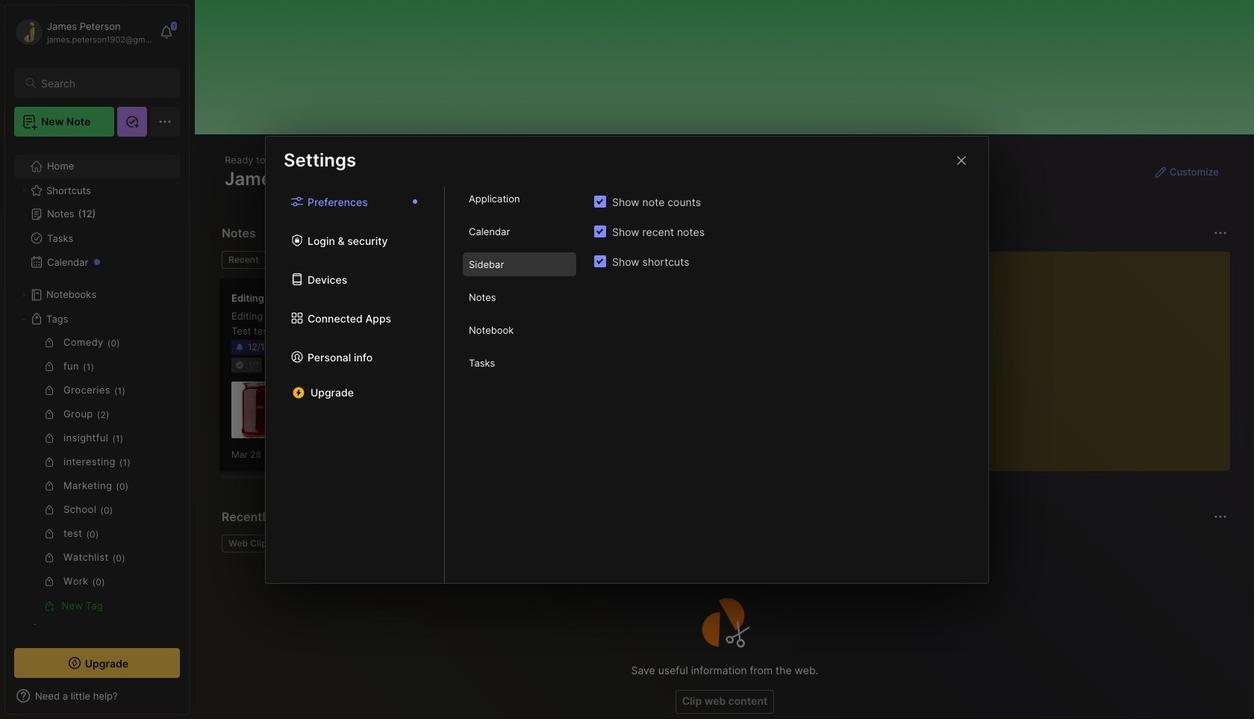 Task type: describe. For each thing, give the bounding box(es) containing it.
group inside main element
[[14, 331, 171, 617]]

2 tab list from the left
[[445, 187, 594, 583]]

none search field inside main element
[[41, 74, 167, 92]]

close image
[[953, 151, 971, 169]]

main element
[[0, 0, 194, 719]]



Task type: vqa. For each thing, say whether or not it's contained in the screenshot.
'Start writing…' text box
yes



Task type: locate. For each thing, give the bounding box(es) containing it.
group
[[14, 331, 171, 617]]

1 tab list from the left
[[266, 187, 445, 583]]

tab list
[[266, 187, 445, 583], [445, 187, 594, 583]]

tree
[[5, 146, 189, 674]]

Search text field
[[41, 76, 167, 90]]

Start writing… text field
[[918, 252, 1230, 459]]

expand tags image
[[19, 314, 28, 323]]

thumbnail image
[[231, 382, 288, 438]]

None checkbox
[[594, 255, 606, 267]]

tree inside main element
[[5, 146, 189, 674]]

expand notebooks image
[[19, 290, 28, 299]]

None checkbox
[[594, 196, 606, 208], [594, 225, 606, 237], [594, 196, 606, 208], [594, 225, 606, 237]]

tab
[[463, 187, 576, 211], [463, 220, 576, 243], [222, 251, 266, 269], [463, 252, 576, 276], [463, 285, 576, 309], [463, 318, 576, 342], [463, 351, 576, 375], [222, 535, 279, 553]]

row group
[[219, 278, 1254, 481]]

None search field
[[41, 74, 167, 92]]



